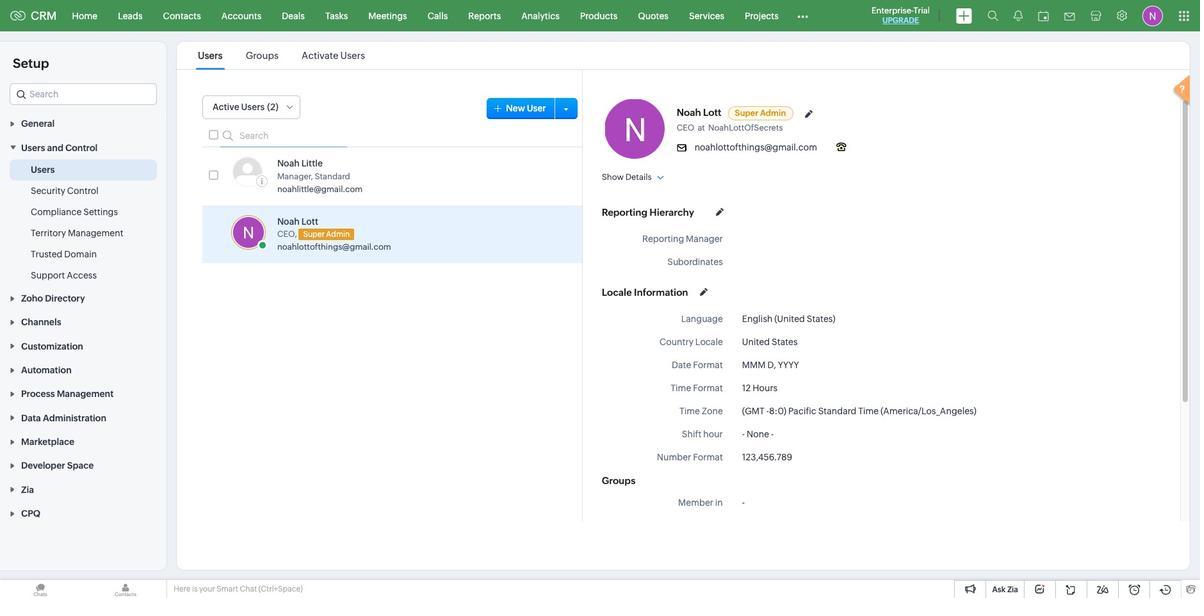 Task type: locate. For each thing, give the bounding box(es) containing it.
1 horizontal spatial users link
[[196, 50, 225, 61]]

hour
[[704, 429, 723, 440]]

zia button
[[0, 478, 167, 502]]

management inside dropdown button
[[57, 389, 114, 399]]

date
[[672, 360, 692, 370]]

0 vertical spatial standard
[[315, 171, 350, 181]]

2 format from the top
[[693, 383, 723, 393]]

0 horizontal spatial zia
[[21, 485, 34, 495]]

zia
[[21, 485, 34, 495], [1008, 586, 1019, 595]]

format for number format
[[693, 452, 723, 463]]

profile element
[[1136, 0, 1171, 31]]

1 vertical spatial admin
[[326, 230, 350, 239]]

format for time format
[[693, 383, 723, 393]]

1 horizontal spatial noahlottofthings@gmail.com
[[695, 142, 818, 153]]

channels button
[[0, 310, 167, 334]]

english
[[743, 314, 773, 324]]

admin inside noah lott ceo, super admin noahlottofthings@gmail.com
[[326, 230, 350, 239]]

0 horizontal spatial super
[[303, 230, 325, 239]]

- left none
[[743, 429, 745, 440]]

ceo link
[[677, 123, 698, 133]]

locale information
[[602, 287, 689, 298]]

0 horizontal spatial locale
[[602, 287, 632, 298]]

admin up the noahlottofthings@gmail.com link
[[326, 230, 350, 239]]

noahlottofsecrets link
[[709, 123, 787, 133]]

standard right pacific
[[819, 406, 857, 417]]

process
[[21, 389, 55, 399]]

(america/los_angeles)
[[881, 406, 977, 417]]

groups
[[246, 50, 279, 61], [602, 475, 636, 486]]

marketplace
[[21, 437, 74, 447]]

format up the 'zone'
[[693, 383, 723, 393]]

and
[[47, 143, 63, 153]]

quotes
[[638, 11, 669, 21]]

enterprise-trial upgrade
[[872, 6, 930, 25]]

users
[[198, 50, 223, 61], [341, 50, 365, 61], [21, 143, 45, 153], [31, 164, 55, 175]]

calendar image
[[1039, 11, 1050, 21]]

1 vertical spatial super
[[303, 230, 325, 239]]

standard up noahlittle@gmail.com at the top
[[315, 171, 350, 181]]

activate users link
[[300, 50, 367, 61]]

0 horizontal spatial groups
[[246, 50, 279, 61]]

active
[[213, 102, 240, 112]]

meetings link
[[358, 0, 418, 31]]

2 vertical spatial format
[[693, 452, 723, 463]]

super admin link
[[728, 106, 794, 120]]

3 format from the top
[[693, 452, 723, 463]]

noahlottofthings@gmail.com down ceo, at left top
[[277, 242, 391, 252]]

member in
[[679, 498, 723, 508]]

reporting for reporting manager
[[643, 234, 685, 244]]

1 vertical spatial standard
[[819, 406, 857, 417]]

mails image
[[1065, 12, 1076, 20]]

1 vertical spatial noahlottofthings@gmail.com
[[277, 242, 391, 252]]

ask zia
[[993, 586, 1019, 595]]

signals element
[[1007, 0, 1031, 31]]

(ctrl+space)
[[259, 585, 303, 594]]

country
[[660, 337, 694, 347]]

noahlittle@gmail.com
[[277, 184, 363, 194]]

chats image
[[0, 581, 81, 599]]

mmm d, yyyy
[[743, 360, 800, 370]]

reports link
[[458, 0, 512, 31]]

smart
[[217, 585, 238, 594]]

time down the date
[[671, 383, 692, 393]]

0 vertical spatial management
[[68, 228, 123, 238]]

zia right ask
[[1008, 586, 1019, 595]]

locale down language
[[696, 337, 723, 347]]

noahlottofthings@gmail.com
[[695, 142, 818, 153], [277, 242, 391, 252]]

0 horizontal spatial noahlottofthings@gmail.com
[[277, 242, 391, 252]]

management up data administration dropdown button at the left
[[57, 389, 114, 399]]

-
[[767, 406, 770, 417], [743, 429, 745, 440], [771, 429, 774, 440], [743, 498, 745, 508]]

0 horizontal spatial admin
[[326, 230, 350, 239]]

trusted
[[31, 249, 62, 259]]

users link for 'security control' link
[[31, 163, 55, 176]]

noah inside noah lott ceo, super admin noahlottofthings@gmail.com
[[277, 216, 300, 227]]

users inside region
[[31, 164, 55, 175]]

d,
[[768, 360, 777, 370]]

directory
[[45, 294, 85, 304]]

cpq
[[21, 509, 40, 519]]

1 horizontal spatial admin
[[761, 108, 787, 118]]

users and control region
[[0, 159, 167, 286]]

reporting down hierarchy
[[643, 234, 685, 244]]

noah up manager,
[[277, 158, 300, 169]]

management
[[68, 228, 123, 238], [57, 389, 114, 399]]

0 horizontal spatial standard
[[315, 171, 350, 181]]

control inside dropdown button
[[65, 143, 98, 153]]

manager
[[686, 234, 723, 244]]

0 vertical spatial noahlottofthings@gmail.com
[[695, 142, 818, 153]]

standard
[[315, 171, 350, 181], [819, 406, 857, 417]]

time left the 'zone'
[[680, 406, 700, 417]]

lott down noahlittle@gmail.com at the top
[[302, 216, 318, 227]]

control inside region
[[67, 186, 99, 196]]

1 horizontal spatial super
[[735, 108, 759, 118]]

1 horizontal spatial lott
[[704, 107, 722, 118]]

show details link
[[602, 172, 664, 182]]

1 vertical spatial groups
[[602, 475, 636, 486]]

standard inside noah little manager, standard noahlittle@gmail.com
[[315, 171, 350, 181]]

lott for noah lott ceo, super admin noahlottofthings@gmail.com
[[302, 216, 318, 227]]

1 vertical spatial noah
[[277, 158, 300, 169]]

users link
[[196, 50, 225, 61], [31, 163, 55, 176]]

lott inside noah lott ceo, super admin noahlottofthings@gmail.com
[[302, 216, 318, 227]]

time
[[671, 383, 692, 393], [680, 406, 700, 417], [859, 406, 879, 417]]

zia inside dropdown button
[[21, 485, 34, 495]]

noahlittle@gmail.com link
[[277, 184, 363, 194]]

noah lott ceo, super admin noahlottofthings@gmail.com
[[277, 216, 391, 252]]

0 vertical spatial users link
[[196, 50, 225, 61]]

0 vertical spatial zia
[[21, 485, 34, 495]]

1 vertical spatial reporting
[[643, 234, 685, 244]]

Search text field
[[220, 124, 348, 147]]

general button
[[0, 112, 167, 135]]

not confirmed image
[[254, 174, 270, 190]]

0 vertical spatial control
[[65, 143, 98, 153]]

access
[[67, 270, 97, 280]]

None field
[[10, 83, 157, 105]]

process management
[[21, 389, 114, 399]]

united states
[[743, 337, 798, 347]]

1 format from the top
[[693, 360, 723, 370]]

0 vertical spatial lott
[[704, 107, 722, 118]]

1 horizontal spatial zia
[[1008, 586, 1019, 595]]

1 vertical spatial format
[[693, 383, 723, 393]]

0 vertical spatial admin
[[761, 108, 787, 118]]

1 vertical spatial locale
[[696, 337, 723, 347]]

time for time zone
[[680, 406, 700, 417]]

users inside dropdown button
[[21, 143, 45, 153]]

0 horizontal spatial users link
[[31, 163, 55, 176]]

1 vertical spatial control
[[67, 186, 99, 196]]

locale
[[602, 287, 632, 298], [696, 337, 723, 347]]

products link
[[570, 0, 628, 31]]

1 vertical spatial management
[[57, 389, 114, 399]]

upgrade
[[883, 16, 920, 25]]

territory management link
[[31, 227, 123, 239]]

management down settings
[[68, 228, 123, 238]]

noahlottofthings@gmail.com down noahlottofsecrets "link"
[[695, 142, 818, 153]]

super up noahlottofsecrets "link"
[[735, 108, 759, 118]]

user
[[527, 103, 546, 113]]

reporting down show details
[[602, 207, 648, 218]]

(united
[[775, 314, 805, 324]]

format for date format
[[693, 360, 723, 370]]

lott
[[704, 107, 722, 118], [302, 216, 318, 227]]

1 vertical spatial lott
[[302, 216, 318, 227]]

noah inside noah little manager, standard noahlittle@gmail.com
[[277, 158, 300, 169]]

12
[[743, 383, 751, 393]]

contacts
[[163, 11, 201, 21]]

users up security
[[31, 164, 55, 175]]

hours
[[753, 383, 778, 393]]

2 vertical spatial noah
[[277, 216, 300, 227]]

format down hour
[[693, 452, 723, 463]]

support
[[31, 270, 65, 280]]

admin up noahlottofsecrets "link"
[[761, 108, 787, 118]]

noahlottofsecrets
[[709, 123, 783, 133]]

noah up ceo, at left top
[[277, 216, 300, 227]]

search element
[[980, 0, 1007, 31]]

noah up ceo "link"
[[677, 107, 702, 118]]

compliance settings
[[31, 207, 118, 217]]

control down general dropdown button
[[65, 143, 98, 153]]

zia up cpq
[[21, 485, 34, 495]]

data
[[21, 413, 41, 423]]

leads link
[[108, 0, 153, 31]]

list
[[186, 42, 377, 69]]

format up time format
[[693, 360, 723, 370]]

0 vertical spatial reporting
[[602, 207, 648, 218]]

lott up at
[[704, 107, 722, 118]]

active users (2)
[[213, 102, 279, 112]]

1 vertical spatial zia
[[1008, 586, 1019, 595]]

time zone
[[680, 406, 723, 417]]

super up the noahlottofthings@gmail.com link
[[303, 230, 325, 239]]

0 vertical spatial groups
[[246, 50, 279, 61]]

0 vertical spatial super
[[735, 108, 759, 118]]

1 horizontal spatial groups
[[602, 475, 636, 486]]

management inside users and control region
[[68, 228, 123, 238]]

locale left information
[[602, 287, 632, 298]]

users (2)
[[241, 102, 279, 112]]

groups link
[[244, 50, 281, 61]]

users link up security
[[31, 163, 55, 176]]

1 vertical spatial users link
[[31, 163, 55, 176]]

management for territory management
[[68, 228, 123, 238]]

users link down contacts link
[[196, 50, 225, 61]]

control up compliance settings
[[67, 186, 99, 196]]

reports
[[469, 11, 501, 21]]

security control
[[31, 186, 99, 196]]

0 horizontal spatial lott
[[302, 216, 318, 227]]

0 vertical spatial noah
[[677, 107, 702, 118]]

time format
[[671, 383, 723, 393]]

noah lott
[[677, 107, 722, 118]]

users left the and
[[21, 143, 45, 153]]

search image
[[988, 10, 999, 21]]

0 vertical spatial format
[[693, 360, 723, 370]]

zone
[[702, 406, 723, 417]]

trial
[[914, 6, 930, 15]]



Task type: vqa. For each thing, say whether or not it's contained in the screenshot.


Task type: describe. For each thing, give the bounding box(es) containing it.
noah for noah little manager, standard noahlittle@gmail.com
[[277, 158, 300, 169]]

time left (america/los_angeles)
[[859, 406, 879, 417]]

member
[[679, 498, 714, 508]]

noah for noah lott ceo, super admin noahlottofthings@gmail.com
[[277, 216, 300, 227]]

calls
[[428, 11, 448, 21]]

8:0)
[[770, 406, 787, 417]]

new user
[[506, 103, 546, 113]]

zoho
[[21, 294, 43, 304]]

date format
[[672, 360, 723, 370]]

users and control
[[21, 143, 98, 153]]

compliance
[[31, 207, 82, 217]]

home link
[[62, 0, 108, 31]]

super inside noah lott ceo, super admin noahlottofthings@gmail.com
[[303, 230, 325, 239]]

marketplace button
[[0, 430, 167, 454]]

number format
[[657, 452, 723, 463]]

none
[[747, 429, 770, 440]]

contacts image
[[85, 581, 166, 599]]

shift hour
[[682, 429, 723, 440]]

0 vertical spatial locale
[[602, 287, 632, 298]]

information
[[634, 287, 689, 298]]

- none -
[[743, 429, 774, 440]]

noahlottofthings@gmail.com link
[[277, 242, 391, 252]]

list containing users
[[186, 42, 377, 69]]

little
[[302, 158, 323, 169]]

users and control button
[[0, 135, 167, 159]]

- right "in"
[[743, 498, 745, 508]]

Other Modules field
[[789, 5, 817, 26]]

compliance settings link
[[31, 205, 118, 218]]

is
[[192, 585, 198, 594]]

zoho directory button
[[0, 286, 167, 310]]

(gmt
[[743, 406, 765, 417]]

time for time format
[[671, 383, 692, 393]]

show details
[[602, 172, 652, 182]]

create menu image
[[957, 8, 973, 23]]

users down contacts link
[[198, 50, 223, 61]]

reporting for reporting hierarchy
[[602, 207, 648, 218]]

pacific
[[789, 406, 817, 417]]

12 hours
[[743, 383, 778, 393]]

projects
[[745, 11, 779, 21]]

deals
[[282, 11, 305, 21]]

- right (gmt
[[767, 406, 770, 417]]

products
[[580, 11, 618, 21]]

united
[[743, 337, 770, 347]]

1 horizontal spatial locale
[[696, 337, 723, 347]]

country locale
[[660, 337, 723, 347]]

developer
[[21, 461, 65, 471]]

hierarchy
[[650, 207, 695, 218]]

settings
[[83, 207, 118, 217]]

setup
[[13, 56, 49, 70]]

1 horizontal spatial standard
[[819, 406, 857, 417]]

english (united states)
[[743, 314, 836, 324]]

users right activate
[[341, 50, 365, 61]]

noah for noah lott
[[677, 107, 702, 118]]

Search text field
[[10, 84, 156, 104]]

shift
[[682, 429, 702, 440]]

meetings
[[369, 11, 407, 21]]

states)
[[807, 314, 836, 324]]

trusted domain
[[31, 249, 97, 259]]

ask
[[993, 586, 1006, 595]]

customization
[[21, 341, 83, 352]]

signals image
[[1014, 10, 1023, 21]]

crm
[[31, 9, 57, 22]]

users link for "groups" "link"
[[196, 50, 225, 61]]

new
[[506, 103, 525, 113]]

lott for noah lott
[[704, 107, 722, 118]]

states
[[772, 337, 798, 347]]

here
[[174, 585, 191, 594]]

details
[[626, 172, 652, 182]]

territory
[[31, 228, 66, 238]]

your
[[199, 585, 215, 594]]

crm link
[[10, 9, 57, 22]]

activate
[[302, 50, 339, 61]]

reporting hierarchy
[[602, 207, 695, 218]]

ceo
[[677, 123, 695, 133]]

customization button
[[0, 334, 167, 358]]

services link
[[679, 0, 735, 31]]

management for process management
[[57, 389, 114, 399]]

- right none
[[771, 429, 774, 440]]

profile image
[[1143, 5, 1164, 26]]

mmm
[[743, 360, 766, 370]]

123,456.789
[[743, 452, 793, 463]]

ceo,
[[277, 230, 297, 239]]

ceo at noahlottofsecrets
[[677, 123, 783, 133]]

mails element
[[1057, 1, 1084, 30]]

reporting manager
[[643, 234, 723, 244]]

noah little manager, standard noahlittle@gmail.com
[[277, 158, 363, 194]]

tasks
[[325, 11, 348, 21]]

data administration
[[21, 413, 106, 423]]

number
[[657, 452, 692, 463]]

leads
[[118, 11, 143, 21]]

create menu element
[[949, 0, 980, 31]]

language
[[682, 314, 723, 324]]

tasks link
[[315, 0, 358, 31]]

automation button
[[0, 358, 167, 382]]

general
[[21, 119, 55, 129]]

deals link
[[272, 0, 315, 31]]



